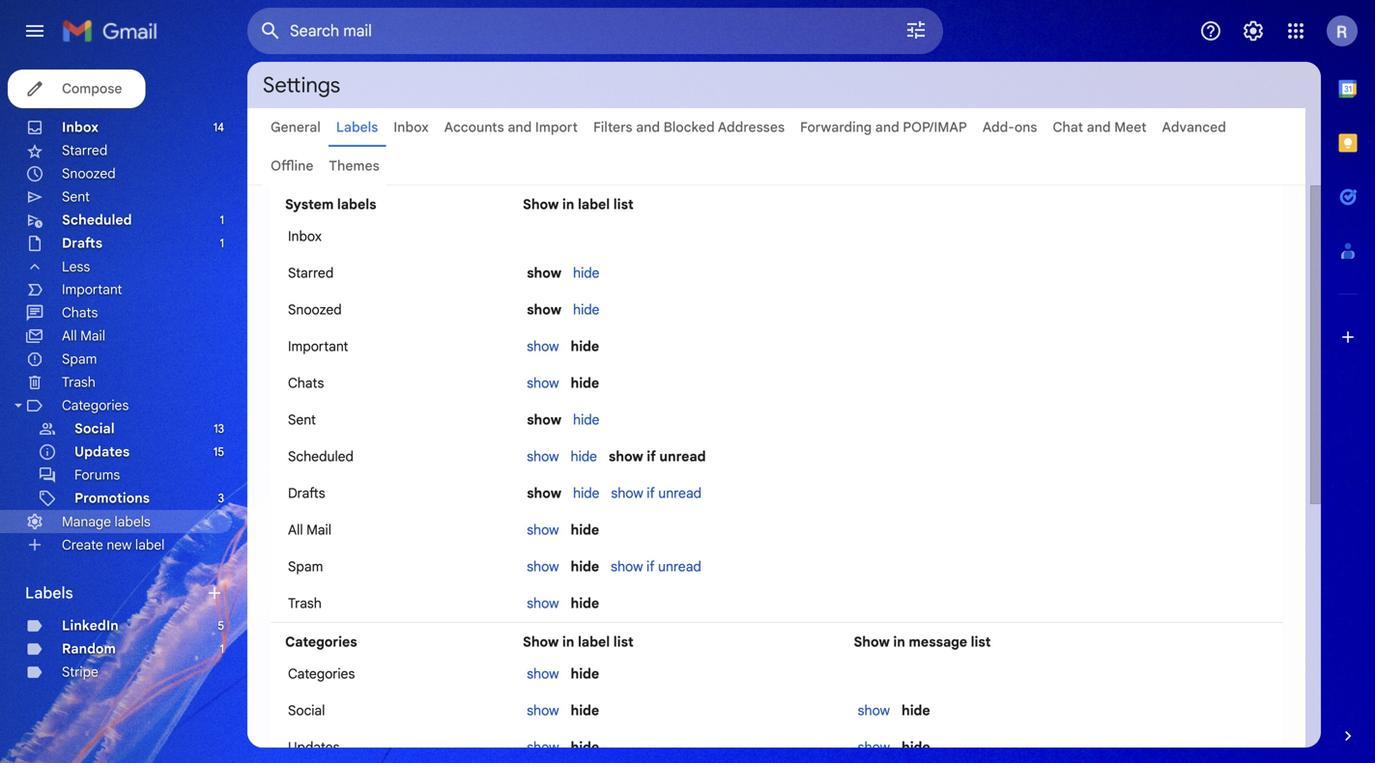 Task type: describe. For each thing, give the bounding box(es) containing it.
1 horizontal spatial important
[[288, 338, 348, 355]]

show link for chats
[[527, 375, 559, 392]]

accounts
[[444, 119, 504, 136]]

stripe
[[62, 664, 98, 681]]

show link for categories
[[527, 666, 559, 683]]

settings image
[[1242, 19, 1265, 43]]

all mail inside labels navigation
[[62, 328, 105, 345]]

1 horizontal spatial all mail
[[288, 522, 331, 539]]

themes link
[[329, 158, 380, 174]]

label for system labels
[[578, 196, 610, 213]]

if for drafts
[[647, 485, 655, 502]]

forums link
[[74, 467, 120, 484]]

ons
[[1015, 119, 1037, 136]]

forwarding
[[800, 119, 872, 136]]

accounts and import link
[[444, 119, 578, 136]]

promotions link
[[74, 490, 150, 507]]

chats inside labels navigation
[[62, 304, 98, 321]]

scheduled link
[[62, 212, 132, 229]]

important link
[[62, 281, 122, 298]]

search mail image
[[253, 14, 288, 48]]

starred inside labels navigation
[[62, 142, 108, 159]]

5
[[218, 619, 224, 634]]

important inside labels navigation
[[62, 281, 122, 298]]

15
[[213, 445, 224, 460]]

show for system labels
[[523, 196, 559, 213]]

forwarding and pop/imap link
[[800, 119, 967, 136]]

2 vertical spatial categories
[[288, 666, 355, 683]]

1 horizontal spatial drafts
[[288, 485, 325, 502]]

1 horizontal spatial social
[[288, 703, 325, 720]]

stripe link
[[62, 664, 98, 681]]

show link for scheduled
[[527, 448, 559, 465]]

show for categories
[[523, 634, 559, 651]]

trash inside labels navigation
[[62, 374, 95, 391]]

compose
[[62, 80, 122, 97]]

14
[[213, 120, 224, 135]]

message
[[909, 634, 967, 651]]

labels for manage
[[115, 513, 150, 530]]

and for accounts
[[508, 119, 532, 136]]

settings
[[263, 72, 340, 99]]

offline link
[[271, 158, 314, 174]]

show link for updates
[[527, 739, 559, 756]]

labels navigation
[[0, 62, 247, 764]]

snoozed inside labels navigation
[[62, 165, 116, 182]]

create new label link
[[62, 537, 165, 554]]

starred link
[[62, 142, 108, 159]]

and for chat
[[1087, 119, 1111, 136]]

show if unread link for drafts
[[611, 485, 702, 502]]

drafts link
[[62, 235, 103, 252]]

hide link for starred
[[573, 265, 600, 282]]

themes
[[329, 158, 380, 174]]

1 horizontal spatial trash
[[288, 595, 322, 612]]

1 vertical spatial starred
[[288, 265, 334, 282]]

system labels
[[285, 196, 376, 213]]

0 vertical spatial show if unread
[[609, 448, 706, 465]]

Search mail text field
[[290, 21, 851, 41]]

in for system labels
[[562, 196, 574, 213]]

new
[[107, 537, 132, 554]]

1 horizontal spatial chats
[[288, 375, 324, 392]]

chat
[[1053, 119, 1083, 136]]

mail inside labels navigation
[[80, 328, 105, 345]]

list for system labels
[[614, 196, 634, 213]]

hide link for drafts
[[573, 485, 600, 502]]

hide link for snoozed
[[573, 302, 600, 318]]

forums
[[74, 467, 120, 484]]

import
[[535, 119, 578, 136]]

add-ons link
[[983, 119, 1037, 136]]

labels for system
[[337, 196, 376, 213]]

1 horizontal spatial scheduled
[[288, 448, 354, 465]]

1 inbox link from the left
[[62, 119, 99, 136]]

gmail image
[[62, 12, 167, 50]]

1 vertical spatial categories
[[285, 634, 357, 651]]

show in label list for categories
[[523, 634, 634, 651]]

1 if from the top
[[647, 448, 656, 465]]

2 horizontal spatial inbox
[[394, 119, 429, 136]]

trash link
[[62, 374, 95, 391]]

categories inside labels navigation
[[62, 397, 129, 414]]

manage labels create new label
[[62, 513, 165, 554]]

1 for drafts
[[220, 236, 224, 251]]

filters
[[593, 119, 633, 136]]

show if unread for drafts
[[611, 485, 702, 502]]

meet
[[1114, 119, 1147, 136]]

in for categories
[[562, 634, 574, 651]]

random link
[[62, 641, 116, 658]]

hide link for scheduled
[[571, 448, 597, 465]]

updates link
[[74, 444, 130, 461]]



Task type: vqa. For each thing, say whether or not it's contained in the screenshot.
left labels
yes



Task type: locate. For each thing, give the bounding box(es) containing it.
chats link
[[62, 304, 98, 321]]

show link
[[527, 338, 559, 355], [527, 375, 559, 392], [527, 448, 559, 465], [527, 522, 559, 539], [527, 559, 559, 576], [527, 595, 559, 612], [527, 666, 559, 683], [527, 703, 559, 720], [858, 703, 890, 720], [527, 739, 559, 756], [858, 739, 890, 756]]

sent inside labels navigation
[[62, 188, 90, 205]]

labels link
[[336, 119, 378, 136]]

0 vertical spatial updates
[[74, 444, 130, 461]]

labels inside manage labels create new label
[[115, 513, 150, 530]]

0 horizontal spatial inbox link
[[62, 119, 99, 136]]

0 horizontal spatial drafts
[[62, 235, 103, 252]]

0 vertical spatial all
[[62, 328, 77, 345]]

1 vertical spatial show if unread
[[611, 485, 702, 502]]

linkedin link
[[62, 618, 119, 635]]

labels up 'new'
[[115, 513, 150, 530]]

0 horizontal spatial labels
[[25, 584, 73, 603]]

unread for spam
[[658, 559, 701, 576]]

chat and meet link
[[1053, 119, 1147, 136]]

mail
[[80, 328, 105, 345], [307, 522, 331, 539]]

starred down "system"
[[288, 265, 334, 282]]

create
[[62, 537, 103, 554]]

inbox link up starred link
[[62, 119, 99, 136]]

1 vertical spatial social
[[288, 703, 325, 720]]

chat and meet
[[1053, 119, 1147, 136]]

spam link
[[62, 351, 97, 368]]

0 vertical spatial spam
[[62, 351, 97, 368]]

starred up snoozed link
[[62, 142, 108, 159]]

0 horizontal spatial starred
[[62, 142, 108, 159]]

1 vertical spatial if
[[647, 485, 655, 502]]

0 vertical spatial sent
[[62, 188, 90, 205]]

list
[[614, 196, 634, 213], [614, 634, 634, 651], [971, 634, 991, 651]]

drafts
[[62, 235, 103, 252], [288, 485, 325, 502]]

accounts and import
[[444, 119, 578, 136]]

hide
[[573, 265, 600, 282], [573, 302, 600, 318], [571, 338, 599, 355], [571, 375, 599, 392], [573, 412, 600, 429], [571, 448, 597, 465], [573, 485, 600, 502], [571, 522, 599, 539], [571, 559, 599, 576], [571, 595, 599, 612], [571, 666, 599, 683], [571, 703, 599, 720], [902, 703, 930, 720], [571, 739, 599, 756], [902, 739, 930, 756]]

and left import
[[508, 119, 532, 136]]

labels up linkedin
[[25, 584, 73, 603]]

all mail link
[[62, 328, 105, 345]]

1 horizontal spatial inbox link
[[394, 119, 429, 136]]

1 horizontal spatial snoozed
[[288, 302, 342, 318]]

1 vertical spatial chats
[[288, 375, 324, 392]]

list for categories
[[614, 634, 634, 651]]

show link for important
[[527, 338, 559, 355]]

3 and from the left
[[875, 119, 900, 136]]

social
[[74, 420, 115, 437], [288, 703, 325, 720]]

social inside labels navigation
[[74, 420, 115, 437]]

1 horizontal spatial spam
[[288, 559, 323, 576]]

manage
[[62, 513, 111, 530]]

general
[[271, 119, 321, 136]]

system
[[285, 196, 334, 213]]

2 if from the top
[[647, 485, 655, 502]]

label inside manage labels create new label
[[135, 537, 165, 554]]

labels for labels link
[[336, 119, 378, 136]]

label for categories
[[578, 634, 610, 651]]

updates inside labels navigation
[[74, 444, 130, 461]]

offline
[[271, 158, 314, 174]]

show in message list
[[854, 634, 991, 651]]

1 show if unread link from the top
[[611, 485, 702, 502]]

inbox link
[[62, 119, 99, 136], [394, 119, 429, 136]]

0 vertical spatial 1
[[220, 213, 224, 228]]

blocked
[[664, 119, 715, 136]]

label
[[578, 196, 610, 213], [135, 537, 165, 554], [578, 634, 610, 651]]

sent
[[62, 188, 90, 205], [288, 412, 316, 429]]

0 horizontal spatial all mail
[[62, 328, 105, 345]]

and right filters
[[636, 119, 660, 136]]

0 vertical spatial important
[[62, 281, 122, 298]]

labels inside navigation
[[25, 584, 73, 603]]

0 horizontal spatial mail
[[80, 328, 105, 345]]

0 vertical spatial labels
[[336, 119, 378, 136]]

drafts right 3
[[288, 485, 325, 502]]

labels
[[337, 196, 376, 213], [115, 513, 150, 530]]

1 vertical spatial mail
[[307, 522, 331, 539]]

social link
[[74, 420, 115, 437]]

0 vertical spatial snoozed
[[62, 165, 116, 182]]

13
[[214, 422, 224, 436]]

add-ons
[[983, 119, 1037, 136]]

inbox up starred link
[[62, 119, 99, 136]]

2 vertical spatial unread
[[658, 559, 701, 576]]

sent right 13
[[288, 412, 316, 429]]

1 show in label list from the top
[[523, 196, 634, 213]]

0 horizontal spatial important
[[62, 281, 122, 298]]

updates
[[74, 444, 130, 461], [288, 739, 340, 756]]

0 vertical spatial starred
[[62, 142, 108, 159]]

2 vertical spatial 1
[[220, 642, 224, 657]]

support image
[[1199, 19, 1223, 43]]

all
[[62, 328, 77, 345], [288, 522, 303, 539]]

0 horizontal spatial labels
[[115, 513, 150, 530]]

1 for random
[[220, 642, 224, 657]]

and for filters
[[636, 119, 660, 136]]

spam inside labels navigation
[[62, 351, 97, 368]]

addresses
[[718, 119, 785, 136]]

1 1 from the top
[[220, 213, 224, 228]]

0 vertical spatial drafts
[[62, 235, 103, 252]]

4 and from the left
[[1087, 119, 1111, 136]]

and for forwarding
[[875, 119, 900, 136]]

inbox inside labels navigation
[[62, 119, 99, 136]]

hide link
[[573, 265, 600, 282], [573, 302, 600, 318], [573, 412, 600, 429], [571, 448, 597, 465], [573, 485, 600, 502]]

random
[[62, 641, 116, 658]]

all mail
[[62, 328, 105, 345], [288, 522, 331, 539]]

spam
[[62, 351, 97, 368], [288, 559, 323, 576]]

1 vertical spatial show in label list
[[523, 634, 634, 651]]

0 horizontal spatial scheduled
[[62, 212, 132, 229]]

0 horizontal spatial sent
[[62, 188, 90, 205]]

2 and from the left
[[636, 119, 660, 136]]

show
[[523, 196, 559, 213], [523, 634, 559, 651], [854, 634, 890, 651]]

filters and blocked addresses link
[[593, 119, 785, 136]]

less button
[[0, 255, 232, 278]]

show if unread for spam
[[611, 559, 701, 576]]

1 vertical spatial drafts
[[288, 485, 325, 502]]

snoozed
[[62, 165, 116, 182], [288, 302, 342, 318]]

0 horizontal spatial spam
[[62, 351, 97, 368]]

0 vertical spatial trash
[[62, 374, 95, 391]]

and right chat
[[1087, 119, 1111, 136]]

snoozed link
[[62, 165, 116, 182]]

categories link
[[62, 397, 129, 414]]

2 inbox link from the left
[[394, 119, 429, 136]]

if for spam
[[647, 559, 655, 576]]

inbox right labels link
[[394, 119, 429, 136]]

1 vertical spatial updates
[[288, 739, 340, 756]]

2 vertical spatial label
[[578, 634, 610, 651]]

0 vertical spatial all mail
[[62, 328, 105, 345]]

1 vertical spatial label
[[135, 537, 165, 554]]

1 vertical spatial sent
[[288, 412, 316, 429]]

and left the pop/imap at the top right
[[875, 119, 900, 136]]

0 vertical spatial categories
[[62, 397, 129, 414]]

2 show in label list from the top
[[523, 634, 634, 651]]

3
[[218, 491, 224, 506]]

chats
[[62, 304, 98, 321], [288, 375, 324, 392]]

3 1 from the top
[[220, 642, 224, 657]]

0 vertical spatial social
[[74, 420, 115, 437]]

None search field
[[247, 8, 943, 54]]

show
[[527, 265, 562, 282], [527, 302, 562, 318], [527, 338, 559, 355], [527, 375, 559, 392], [527, 412, 562, 429], [527, 448, 559, 465], [609, 448, 643, 465], [527, 485, 562, 502], [611, 485, 643, 502], [527, 522, 559, 539], [527, 559, 559, 576], [611, 559, 643, 576], [527, 595, 559, 612], [527, 666, 559, 683], [527, 703, 559, 720], [858, 703, 890, 720], [527, 739, 559, 756], [858, 739, 890, 756]]

1 horizontal spatial inbox
[[288, 228, 322, 245]]

sent down snoozed link
[[62, 188, 90, 205]]

labels up themes on the left of the page
[[336, 119, 378, 136]]

hide link for sent
[[573, 412, 600, 429]]

advanced link
[[1162, 119, 1226, 136]]

compose button
[[8, 70, 145, 108]]

in
[[562, 196, 574, 213], [562, 634, 574, 651], [893, 634, 905, 651]]

0 horizontal spatial trash
[[62, 374, 95, 391]]

0 horizontal spatial chats
[[62, 304, 98, 321]]

if
[[647, 448, 656, 465], [647, 485, 655, 502], [647, 559, 655, 576]]

1 vertical spatial all
[[288, 522, 303, 539]]

1 horizontal spatial labels
[[336, 119, 378, 136]]

0 vertical spatial chats
[[62, 304, 98, 321]]

categories
[[62, 397, 129, 414], [285, 634, 357, 651], [288, 666, 355, 683]]

general link
[[271, 119, 321, 136]]

advanced
[[1162, 119, 1226, 136]]

0 vertical spatial show if unread link
[[611, 485, 702, 502]]

sent link
[[62, 188, 90, 205]]

manage labels link
[[62, 513, 150, 530]]

1 vertical spatial scheduled
[[288, 448, 354, 465]]

main menu image
[[23, 19, 46, 43]]

inbox
[[62, 119, 99, 136], [394, 119, 429, 136], [288, 228, 322, 245]]

1 vertical spatial all mail
[[288, 522, 331, 539]]

starred
[[62, 142, 108, 159], [288, 265, 334, 282]]

show in label list
[[523, 196, 634, 213], [523, 634, 634, 651]]

show link for social
[[527, 703, 559, 720]]

1 and from the left
[[508, 119, 532, 136]]

1 vertical spatial spam
[[288, 559, 323, 576]]

0 horizontal spatial all
[[62, 328, 77, 345]]

show in label list for system labels
[[523, 196, 634, 213]]

1 vertical spatial 1
[[220, 236, 224, 251]]

tab list
[[1321, 62, 1375, 694]]

inbox link right labels link
[[394, 119, 429, 136]]

promotions
[[74, 490, 150, 507]]

all inside labels navigation
[[62, 328, 77, 345]]

less
[[62, 258, 90, 275]]

add-
[[983, 119, 1015, 136]]

0 horizontal spatial inbox
[[62, 119, 99, 136]]

1 horizontal spatial all
[[288, 522, 303, 539]]

0 horizontal spatial updates
[[74, 444, 130, 461]]

2 vertical spatial if
[[647, 559, 655, 576]]

pop/imap
[[903, 119, 967, 136]]

1
[[220, 213, 224, 228], [220, 236, 224, 251], [220, 642, 224, 657]]

show if unread
[[609, 448, 706, 465], [611, 485, 702, 502], [611, 559, 701, 576]]

drafts inside labels navigation
[[62, 235, 103, 252]]

scheduled inside labels navigation
[[62, 212, 132, 229]]

0 vertical spatial scheduled
[[62, 212, 132, 229]]

unread for drafts
[[658, 485, 702, 502]]

0 vertical spatial show in label list
[[523, 196, 634, 213]]

1 horizontal spatial updates
[[288, 739, 340, 756]]

1 vertical spatial unread
[[658, 485, 702, 502]]

show if unread link
[[611, 485, 702, 502], [611, 559, 701, 576]]

1 vertical spatial labels
[[115, 513, 150, 530]]

show link for all mail
[[527, 522, 559, 539]]

0 vertical spatial labels
[[337, 196, 376, 213]]

1 horizontal spatial sent
[[288, 412, 316, 429]]

0 horizontal spatial snoozed
[[62, 165, 116, 182]]

1 vertical spatial snoozed
[[288, 302, 342, 318]]

1 for scheduled
[[220, 213, 224, 228]]

0 horizontal spatial social
[[74, 420, 115, 437]]

labels for labels heading at the left of the page
[[25, 584, 73, 603]]

2 1 from the top
[[220, 236, 224, 251]]

show if unread link for spam
[[611, 559, 701, 576]]

3 if from the top
[[647, 559, 655, 576]]

show link for trash
[[527, 595, 559, 612]]

filters and blocked addresses
[[593, 119, 785, 136]]

0 vertical spatial label
[[578, 196, 610, 213]]

0 vertical spatial mail
[[80, 328, 105, 345]]

1 horizontal spatial starred
[[288, 265, 334, 282]]

1 vertical spatial labels
[[25, 584, 73, 603]]

labels
[[336, 119, 378, 136], [25, 584, 73, 603]]

1 horizontal spatial labels
[[337, 196, 376, 213]]

0 vertical spatial unread
[[660, 448, 706, 465]]

unread
[[660, 448, 706, 465], [658, 485, 702, 502], [658, 559, 701, 576]]

forwarding and pop/imap
[[800, 119, 967, 136]]

labels down themes on the left of the page
[[337, 196, 376, 213]]

show link for spam
[[527, 559, 559, 576]]

inbox down "system"
[[288, 228, 322, 245]]

labels heading
[[25, 584, 205, 603]]

2 show if unread link from the top
[[611, 559, 701, 576]]

and
[[508, 119, 532, 136], [636, 119, 660, 136], [875, 119, 900, 136], [1087, 119, 1111, 136]]

linkedin
[[62, 618, 119, 635]]

important
[[62, 281, 122, 298], [288, 338, 348, 355]]

2 vertical spatial show if unread
[[611, 559, 701, 576]]

1 horizontal spatial mail
[[307, 522, 331, 539]]

1 vertical spatial important
[[288, 338, 348, 355]]

drafts up less
[[62, 235, 103, 252]]

1 vertical spatial show if unread link
[[611, 559, 701, 576]]

0 vertical spatial if
[[647, 448, 656, 465]]

advanced search options image
[[897, 11, 936, 49]]

1 vertical spatial trash
[[288, 595, 322, 612]]



